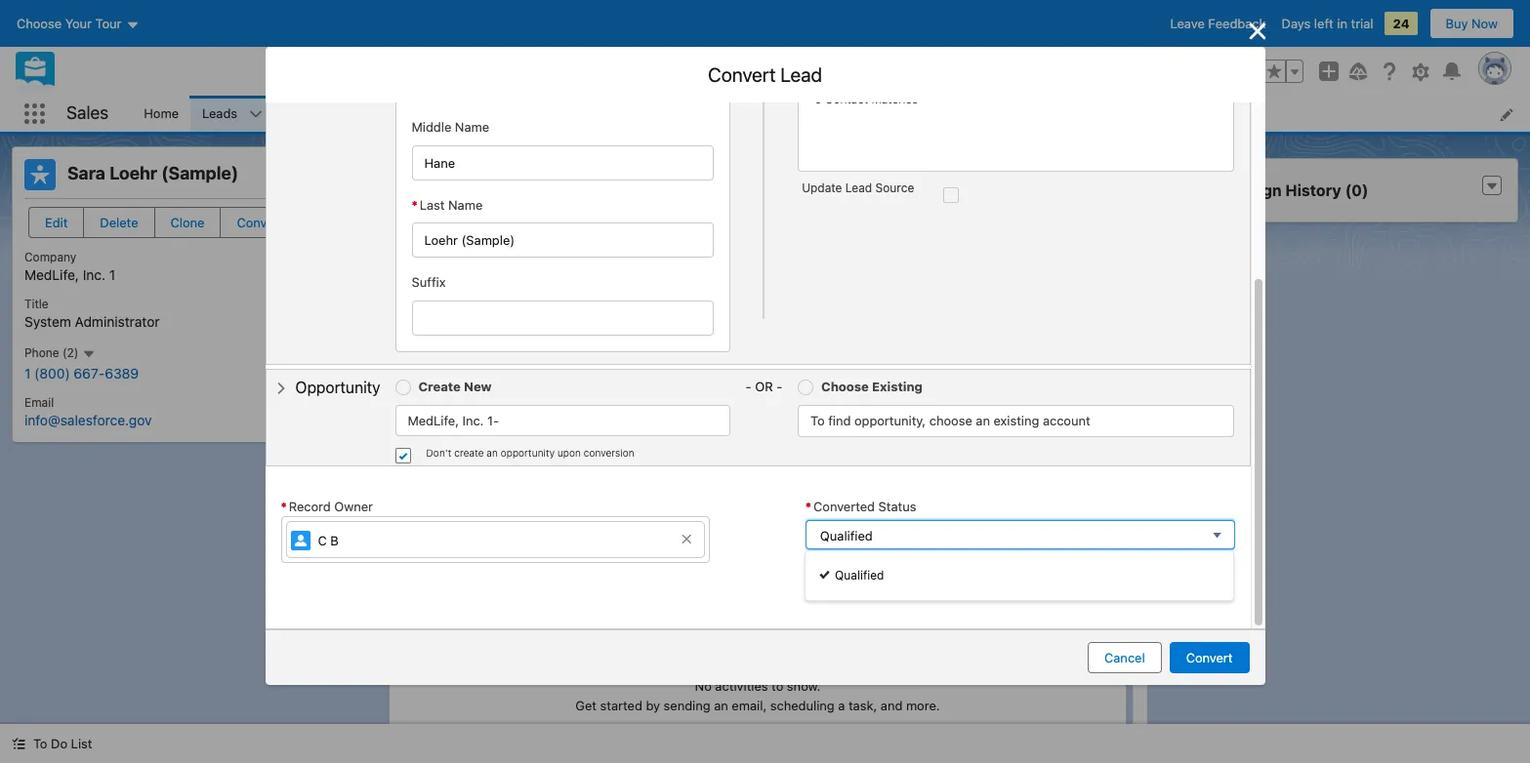 Task type: locate. For each thing, give the bounding box(es) containing it.
system down suffix
[[409, 310, 456, 327]]

0 horizontal spatial new
[[464, 379, 492, 395]]

administrator up 6389
[[75, 314, 160, 330]]

account
[[1043, 413, 1091, 428]]

1 inside "company medlife, inc. 1"
[[109, 267, 115, 283]]

1 vertical spatial lead
[[846, 181, 873, 196]]

convert lead
[[708, 63, 823, 86]]

0 horizontal spatial *
[[281, 499, 287, 515]]

a left the plan
[[814, 347, 821, 363]]

b
[[330, 533, 339, 549]]

1 horizontal spatial for
[[853, 347, 870, 363]]

activities up refresh
[[951, 574, 1004, 589]]

0 horizontal spatial an
[[487, 447, 498, 459]]

days
[[1282, 16, 1311, 31]]

* left last
[[412, 197, 418, 213]]

0 horizontal spatial medlife,
[[24, 267, 79, 283]]

0 horizontal spatial -
[[746, 379, 752, 394]]

text default image inside to do list button
[[12, 738, 25, 752]]

1 horizontal spatial 1
[[109, 267, 115, 283]]

(0)
[[1346, 182, 1369, 199]]

for up qualify promising leads.
[[821, 252, 840, 269]]

list
[[132, 96, 1531, 132]]

now
[[1472, 16, 1499, 31]]

0 vertical spatial text default image
[[274, 382, 288, 396]]

last
[[420, 197, 445, 213]]

status down the last name
[[448, 213, 489, 229]]

2 horizontal spatial an
[[976, 413, 991, 428]]

0 vertical spatial email
[[409, 336, 439, 351]]

inc. inside medlife, inc. 1- button
[[463, 413, 484, 429]]

2 - from the left
[[777, 379, 783, 394]]

2 horizontal spatial email
[[931, 532, 962, 547]]

0 horizontal spatial info@salesforce.gov link
[[24, 412, 152, 429]]

all right expand
[[1034, 606, 1048, 622]]

accounts list item
[[275, 96, 379, 132]]

edit inside button
[[45, 215, 68, 231]]

0 vertical spatial medlife,
[[24, 267, 79, 283]]

cancel button
[[1088, 643, 1162, 674]]

1 horizontal spatial system
[[409, 310, 456, 327]]

many
[[778, 367, 810, 383]]

your up you
[[874, 347, 901, 363]]

0 vertical spatial new
[[464, 379, 492, 395]]

0 horizontal spatial a
[[814, 347, 821, 363]]

your down example,
[[1012, 367, 1039, 383]]

info@salesforce.gov up create new
[[409, 357, 537, 374]]

info@salesforce.gov link up create new
[[409, 357, 537, 374]]

-
[[746, 379, 752, 394], [777, 379, 783, 394]]

expand all button
[[985, 598, 1049, 629]]

1 vertical spatial convert
[[237, 215, 284, 231]]

2 vertical spatial convert
[[1187, 651, 1233, 666]]

email up create at left
[[409, 336, 439, 351]]

all right time
[[933, 574, 948, 589]]

create
[[419, 379, 461, 395]]

info@salesforce.gov link down 667- on the top left of page
[[24, 412, 152, 429]]

clone
[[171, 215, 205, 231]]

1 vertical spatial for
[[853, 347, 870, 363]]

delete
[[100, 215, 138, 231]]

edit up company
[[45, 215, 68, 231]]

scheduling
[[771, 698, 835, 714]]

home
[[144, 105, 179, 121]]

convert button right clone
[[220, 207, 300, 238]]

do
[[51, 737, 67, 752]]

1 horizontal spatial your
[[1012, 367, 1039, 383]]

outreach
[[904, 347, 958, 363]]

and
[[881, 698, 903, 714]]

converted
[[814, 499, 875, 515]]

qualify promising leads.
[[754, 290, 905, 305]]

1 vertical spatial email
[[24, 395, 54, 410]]

(for
[[961, 347, 986, 363]]

(800)
[[34, 365, 70, 382]]

inc. left the 1-
[[463, 413, 484, 429]]

a inside make a plan for your outreach (for example, how many times will you reach out? what's your pitch?)
[[814, 347, 821, 363]]

medlife, down company
[[24, 267, 79, 283]]

2 horizontal spatial convert
[[1187, 651, 1233, 666]]

qualified down the converted
[[820, 529, 873, 544]]

days left in trial
[[1282, 16, 1374, 31]]

edit left guidance
[[719, 254, 743, 269]]

title down company
[[24, 297, 49, 312]]

system up "(800)"
[[24, 314, 71, 330]]

leads list item
[[191, 96, 275, 132]]

refresh button
[[925, 598, 972, 629]]

1 left "(800)"
[[24, 365, 31, 382]]

name right last
[[448, 197, 483, 213]]

convert button right cancel
[[1170, 643, 1250, 674]]

0 vertical spatial a
[[814, 347, 821, 363]]

text default image inside opportunity dropdown button
[[274, 382, 288, 396]]

0 horizontal spatial your
[[874, 347, 901, 363]]

1 vertical spatial convert button
[[1170, 643, 1250, 674]]

1 horizontal spatial administrator
[[460, 310, 544, 327]]

success
[[844, 252, 900, 269]]

0 horizontal spatial convert
[[237, 215, 284, 231]]

1 horizontal spatial a
[[839, 698, 845, 714]]

medlife, inc. 1-
[[408, 413, 499, 429]]

0 horizontal spatial activities
[[715, 679, 768, 695]]

inc.
[[83, 267, 106, 283], [463, 413, 484, 429]]

1 horizontal spatial info@salesforce.gov link
[[409, 357, 537, 374]]

1 horizontal spatial convert
[[708, 63, 776, 86]]

convert button
[[220, 207, 300, 238], [1170, 643, 1250, 674]]

qualified inside popup button
[[820, 529, 873, 544]]

convert up forecasts on the top
[[708, 63, 776, 86]]

0 vertical spatial convert button
[[220, 207, 300, 238]]

1 vertical spatial status
[[879, 499, 917, 515]]

1 horizontal spatial *
[[412, 197, 418, 213]]

loehr
[[110, 163, 157, 184]]

0 horizontal spatial to
[[33, 737, 47, 752]]

text default image left opportunity at left
[[274, 382, 288, 396]]

title system administrator down 'fields'
[[409, 289, 544, 327]]

all right view
[[1095, 606, 1110, 622]]

to left find
[[811, 413, 825, 428]]

1 horizontal spatial status
[[879, 499, 917, 515]]

0 horizontal spatial email
[[24, 395, 54, 410]]

all left time
[[876, 574, 891, 589]]

0 horizontal spatial edit
[[45, 215, 68, 231]]

clone button
[[154, 207, 221, 238]]

to
[[811, 413, 825, 428], [33, 737, 47, 752]]

0 vertical spatial for
[[821, 252, 840, 269]]

1 horizontal spatial to
[[811, 413, 825, 428]]

tab list
[[405, 471, 1111, 510]]

1 horizontal spatial new
[[769, 532, 795, 547]]

0 vertical spatial 1
[[109, 267, 115, 283]]

promising
[[802, 290, 865, 305]]

0 contact matches status
[[798, 78, 1234, 172]]

1 vertical spatial new
[[769, 532, 795, 547]]

1 horizontal spatial lead
[[846, 181, 873, 196]]

trial
[[1352, 16, 1374, 31]]

1 horizontal spatial email
[[409, 336, 439, 351]]

inc. down delete at the left of the page
[[83, 267, 106, 283]]

- left "or"
[[746, 379, 752, 394]]

6389
[[105, 365, 139, 382]]

1 vertical spatial info@salesforce.gov
[[24, 412, 152, 429]]

c b link
[[286, 522, 705, 559]]

2 vertical spatial email
[[931, 532, 962, 547]]

title system administrator
[[409, 289, 544, 327], [24, 297, 160, 330]]

:
[[489, 213, 494, 229]]

None text field
[[412, 223, 714, 258]]

0 horizontal spatial lead
[[781, 63, 823, 86]]

administrator
[[460, 310, 544, 327], [75, 314, 160, 330]]

info@salesforce.gov
[[409, 357, 537, 374], [24, 412, 152, 429]]

text default image
[[1486, 180, 1500, 193]]

status
[[448, 213, 489, 229], [879, 499, 917, 515]]

title system administrator down "company medlife, inc. 1"
[[24, 297, 160, 330]]

0 vertical spatial qualified
[[820, 529, 873, 544]]

list
[[71, 737, 92, 752]]

activities up email,
[[715, 679, 768, 695]]

lead up 0
[[781, 63, 823, 86]]

started
[[600, 698, 643, 714]]

inc. inside "company medlife, inc. 1"
[[83, 267, 106, 283]]

to left do
[[33, 737, 47, 752]]

new event button
[[721, 524, 849, 555]]

name for middle name
[[455, 119, 490, 135]]

0 horizontal spatial text default image
[[12, 738, 25, 752]]

0 vertical spatial inc.
[[83, 267, 106, 283]]

title
[[409, 289, 433, 304], [24, 297, 49, 312]]

medlife, down phone
[[408, 413, 459, 429]]

1 horizontal spatial medlife,
[[408, 413, 459, 429]]

middle
[[412, 119, 452, 135]]

text default image
[[274, 382, 288, 396], [12, 738, 25, 752]]

title down key
[[409, 289, 433, 304]]

info@salesforce.gov down 667- on the top left of page
[[24, 412, 152, 429]]

contacts link
[[379, 96, 456, 132]]

to do list button
[[0, 725, 104, 764]]

email
[[409, 336, 439, 351], [24, 395, 54, 410], [931, 532, 962, 547]]

1 vertical spatial a
[[839, 698, 845, 714]]

an right create
[[487, 447, 498, 459]]

0 horizontal spatial 1
[[24, 365, 31, 382]]

0 horizontal spatial for
[[821, 252, 840, 269]]

0 vertical spatial info@salesforce.gov link
[[409, 357, 537, 374]]

how
[[1047, 347, 1074, 363]]

1 vertical spatial your
[[1012, 367, 1039, 383]]

plan
[[824, 347, 850, 363]]

leave
[[1171, 16, 1205, 31]]

view all link
[[1062, 598, 1111, 629]]

Middle Name text field
[[412, 145, 714, 180]]

1 vertical spatial inc.
[[463, 413, 484, 429]]

2 horizontal spatial *
[[806, 499, 812, 515]]

text default image left do
[[12, 738, 25, 752]]

0 vertical spatial to
[[811, 413, 825, 428]]

1 vertical spatial name
[[448, 197, 483, 213]]

0 horizontal spatial list item
[[481, 96, 611, 132]]

an left email,
[[714, 698, 729, 714]]

1 horizontal spatial an
[[714, 698, 729, 714]]

group
[[1263, 60, 1304, 83]]

1 vertical spatial text default image
[[12, 738, 25, 752]]

choose existing
[[822, 379, 923, 395]]

name right middle
[[455, 119, 490, 135]]

* left the record
[[281, 499, 287, 515]]

an
[[976, 413, 991, 428], [487, 447, 498, 459], [714, 698, 729, 714]]

1 vertical spatial to
[[33, 737, 47, 752]]

accounts
[[286, 105, 342, 121]]

1 horizontal spatial edit
[[719, 254, 743, 269]]

0 horizontal spatial title system administrator
[[24, 297, 160, 330]]

0 vertical spatial lead
[[781, 63, 823, 86]]

- right "or"
[[777, 379, 783, 394]]

* up event
[[806, 499, 812, 515]]

1
[[109, 267, 115, 283], [24, 365, 31, 382]]

2 vertical spatial an
[[714, 698, 729, 714]]

0 horizontal spatial inc.
[[83, 267, 106, 283]]

0 vertical spatial activities
[[951, 574, 1004, 589]]

a left task,
[[839, 698, 845, 714]]

dashboards
[[806, 105, 877, 121]]

•
[[923, 574, 929, 589], [1008, 574, 1013, 589], [976, 606, 982, 622], [1053, 606, 1059, 622]]

don't
[[426, 447, 452, 459]]

qualified left time
[[835, 569, 885, 583]]

1 horizontal spatial text default image
[[274, 382, 288, 396]]

medlife,
[[24, 267, 79, 283], [408, 413, 459, 429]]

1 horizontal spatial info@salesforce.gov
[[409, 357, 537, 374]]

1 vertical spatial medlife,
[[408, 413, 459, 429]]

0 horizontal spatial title
[[24, 297, 49, 312]]

or
[[755, 379, 773, 394]]

lead left source
[[846, 181, 873, 196]]

lead
[[781, 63, 823, 86], [846, 181, 873, 196]]

1 down delete at the left of the page
[[109, 267, 115, 283]]

example,
[[990, 347, 1044, 363]]

delete button
[[83, 207, 155, 238]]

email up filters: all time • all activities • all types
[[931, 532, 962, 547]]

• right time
[[923, 574, 929, 589]]

new up the 1-
[[464, 379, 492, 395]]

• left expand
[[976, 606, 982, 622]]

1 horizontal spatial -
[[777, 379, 783, 394]]

to
[[772, 679, 784, 695]]

for up will
[[853, 347, 870, 363]]

1 vertical spatial activities
[[715, 679, 768, 695]]

list item
[[481, 96, 611, 132], [914, 96, 1009, 132]]

administrator down 'fields'
[[460, 310, 544, 327]]

qualified
[[820, 529, 873, 544], [835, 569, 885, 583]]

contacts list item
[[379, 96, 481, 132]]

0 vertical spatial an
[[976, 413, 991, 428]]

1 horizontal spatial title
[[409, 289, 433, 304]]

convert right clone
[[237, 215, 284, 231]]

sara
[[67, 163, 105, 184]]

reach
[[899, 367, 933, 383]]

email down "(800)"
[[24, 395, 54, 410]]

a
[[814, 347, 821, 363], [839, 698, 845, 714]]

2 list item from the left
[[914, 96, 1009, 132]]

opportunity,
[[855, 413, 926, 428]]

text default image for opportunity
[[274, 382, 288, 396]]

to inside to do list button
[[33, 737, 47, 752]]

new left event
[[769, 532, 795, 547]]

1 vertical spatial qualified
[[835, 569, 885, 583]]

Suffix text field
[[412, 301, 714, 336]]

1 horizontal spatial list item
[[914, 96, 1009, 132]]

• left view
[[1053, 606, 1059, 622]]

0 horizontal spatial info@salesforce.gov
[[24, 412, 152, 429]]

status up email button
[[879, 499, 917, 515]]

0 horizontal spatial status
[[448, 213, 489, 229]]

1 horizontal spatial inc.
[[463, 413, 484, 429]]

1 vertical spatial an
[[487, 447, 498, 459]]

leads link
[[191, 96, 249, 132]]

0 horizontal spatial administrator
[[75, 314, 160, 330]]

campaign history (0)
[[1206, 182, 1369, 199]]

types
[[1035, 574, 1068, 589]]

an right choose
[[976, 413, 991, 428]]

0 vertical spatial name
[[455, 119, 490, 135]]

0 vertical spatial edit
[[45, 215, 68, 231]]

convert right cancel
[[1187, 651, 1233, 666]]

new inside button
[[769, 532, 795, 547]]



Task type: describe. For each thing, give the bounding box(es) containing it.
dashboards list item
[[794, 96, 914, 132]]

last name
[[420, 197, 483, 213]]

record owner
[[289, 499, 373, 515]]

sending
[[664, 698, 711, 714]]

1-
[[487, 413, 499, 429]]

expand
[[986, 606, 1030, 622]]

1 vertical spatial 1
[[24, 365, 31, 382]]

existing
[[872, 379, 923, 395]]

lead for convert
[[781, 63, 823, 86]]

cancel
[[1105, 651, 1146, 666]]

left
[[1315, 16, 1334, 31]]

medlife, inside button
[[408, 413, 459, 429]]

you
[[873, 367, 895, 383]]

to do list
[[33, 737, 92, 752]]

create
[[454, 447, 484, 459]]

refresh • expand all • view all
[[926, 606, 1110, 622]]

create new
[[419, 379, 492, 395]]

* for converted status
[[806, 499, 812, 515]]

to for to do list
[[33, 737, 47, 752]]

a inside no activities to show. get started by sending an email, scheduling a task, and more.
[[839, 698, 845, 714]]

path options list box
[[448, 159, 1111, 190]]

existing
[[994, 413, 1040, 428]]

what's
[[966, 367, 1009, 383]]

middle name
[[412, 119, 490, 135]]

1 horizontal spatial title system administrator
[[409, 289, 544, 327]]

find
[[829, 413, 851, 428]]

status : working
[[448, 213, 549, 229]]

view
[[1063, 606, 1092, 622]]

guidance
[[754, 252, 818, 269]]

0 vertical spatial your
[[874, 347, 901, 363]]

home link
[[132, 96, 191, 132]]

filters: all time • all activities • all types
[[833, 574, 1068, 589]]

by
[[646, 698, 660, 714]]

leads
[[202, 105, 237, 121]]

edit button
[[28, 207, 84, 238]]

0 contact matches
[[815, 92, 919, 107]]

buy
[[1446, 16, 1469, 31]]

list containing home
[[132, 96, 1531, 132]]

24
[[1394, 16, 1410, 31]]

0 vertical spatial info@salesforce.gov
[[409, 357, 537, 374]]

working
[[497, 213, 549, 229]]

more.
[[906, 698, 940, 714]]

new event
[[769, 532, 832, 547]]

accounts link
[[275, 96, 353, 132]]

campaign
[[1206, 182, 1282, 199]]

medlife, inc. 1- button
[[408, 406, 729, 436]]

activities inside no activities to show. get started by sending an email, scheduling a task, and more.
[[715, 679, 768, 695]]

no
[[695, 679, 712, 695]]

text default image for to do list
[[12, 738, 25, 752]]

0 horizontal spatial convert button
[[220, 207, 300, 238]]

fields
[[433, 252, 474, 269]]

0 vertical spatial status
[[448, 213, 489, 229]]

contact
[[825, 92, 869, 107]]

in
[[1338, 16, 1348, 31]]

make a plan for your outreach (for example, how many times will you reach out? what's your pitch?)
[[778, 347, 1084, 383]]

0
[[815, 92, 822, 107]]

1 horizontal spatial convert button
[[1170, 643, 1250, 674]]

edit link
[[719, 253, 743, 269]]

history
[[1286, 182, 1342, 199]]

dashboards link
[[794, 96, 889, 132]]

sales
[[66, 103, 109, 123]]

email,
[[732, 698, 767, 714]]

leads.
[[869, 290, 905, 305]]

1 (800) 667-6389
[[24, 365, 139, 382]]

to for to find opportunity, choose an existing account
[[811, 413, 825, 428]]

opportunity button
[[262, 366, 392, 409]]

leave feedback
[[1171, 16, 1267, 31]]

pitch?)
[[1042, 367, 1084, 383]]

1 vertical spatial info@salesforce.gov link
[[24, 412, 152, 429]]

update
[[802, 181, 843, 196]]

name for last name
[[448, 197, 483, 213]]

opportunity
[[296, 379, 381, 396]]

0 horizontal spatial system
[[24, 314, 71, 330]]

filters:
[[833, 574, 872, 589]]

an inside no activities to show. get started by sending an email, scheduling a task, and more.
[[714, 698, 729, 714]]

1 - from the left
[[746, 379, 752, 394]]

don't create an opportunity upon conversion
[[426, 447, 635, 459]]

company
[[24, 250, 77, 265]]

buy now
[[1446, 16, 1499, 31]]

qualified button
[[806, 521, 1235, 550]]

all left types
[[1017, 574, 1032, 589]]

feedback
[[1209, 16, 1267, 31]]

667-
[[74, 365, 105, 382]]

will
[[850, 367, 870, 383]]

lead for update
[[846, 181, 873, 196]]

forecasts
[[724, 105, 782, 121]]

medlife, inside "company medlife, inc. 1"
[[24, 267, 79, 283]]

* for last name
[[412, 197, 418, 213]]

(sample)
[[161, 163, 238, 184]]

for inside make a plan for your outreach (for example, how many times will you reach out? what's your pitch?)
[[853, 347, 870, 363]]

opportunity
[[501, 447, 555, 459]]

c
[[318, 533, 327, 549]]

email button
[[883, 524, 979, 555]]

conversion
[[584, 447, 635, 459]]

to find opportunity, choose an existing account
[[811, 413, 1091, 428]]

email inside email info@salesforce.gov
[[24, 395, 54, 410]]

company medlife, inc. 1
[[24, 250, 115, 283]]

1 list item from the left
[[481, 96, 611, 132]]

update lead source
[[802, 181, 915, 196]]

1 (800) 667-6389 link
[[24, 365, 139, 382]]

0 vertical spatial convert
[[708, 63, 776, 86]]

lead image
[[24, 159, 56, 190]]

* for record owner
[[281, 499, 287, 515]]

record
[[289, 499, 331, 515]]

qualified link
[[806, 560, 1233, 593]]

1 vertical spatial edit
[[719, 254, 743, 269]]

no activities to show. get started by sending an email, scheduling a task, and more.
[[576, 679, 940, 714]]

event
[[799, 532, 832, 547]]

suffix
[[412, 275, 446, 290]]

refresh
[[926, 606, 972, 622]]

email inside button
[[931, 532, 962, 547]]

• up expand
[[1008, 574, 1013, 589]]

1 horizontal spatial activities
[[951, 574, 1004, 589]]

key
[[405, 252, 430, 269]]

choose
[[822, 379, 869, 395]]



Task type: vqa. For each thing, say whether or not it's contained in the screenshot.
the rightmost info@salesforce.gov link
yes



